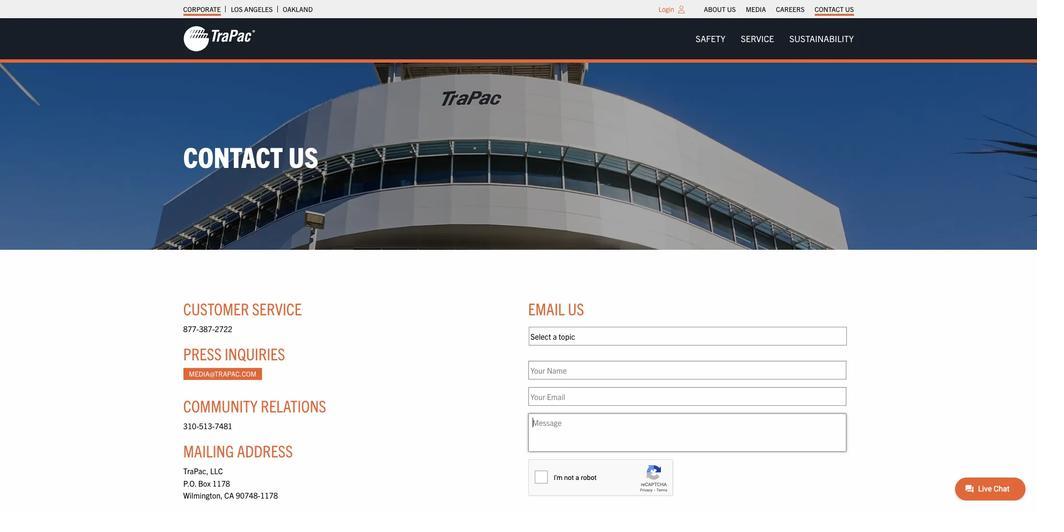 Task type: vqa. For each thing, say whether or not it's contained in the screenshot.
the bottom BE
no



Task type: describe. For each thing, give the bounding box(es) containing it.
0 vertical spatial 1178
[[213, 479, 230, 489]]

trapac,
[[183, 467, 208, 476]]

press inquiries
[[183, 344, 285, 364]]

corporate image
[[183, 25, 255, 52]]

inquiries
[[225, 344, 285, 364]]

service link
[[734, 29, 782, 48]]

safety
[[696, 33, 726, 44]]

los angeles link
[[231, 2, 273, 16]]

contact inside contact us link
[[815, 5, 844, 13]]

387-
[[199, 325, 215, 334]]

corporate
[[183, 5, 221, 13]]

about
[[704, 5, 726, 13]]

menu bar containing about us
[[699, 2, 859, 16]]

0 horizontal spatial contact us
[[183, 139, 318, 174]]

corporate link
[[183, 2, 221, 16]]

box
[[198, 479, 211, 489]]

login
[[659, 5, 675, 13]]

los
[[231, 5, 243, 13]]

login link
[[659, 5, 675, 13]]

community
[[183, 396, 258, 417]]

mailing
[[183, 441, 234, 462]]

513-
[[199, 422, 215, 432]]

los angeles
[[231, 5, 273, 13]]

menu bar containing safety
[[688, 29, 862, 48]]

address
[[237, 441, 293, 462]]

sustainability link
[[782, 29, 862, 48]]

1 vertical spatial contact
[[183, 139, 283, 174]]

ca
[[224, 491, 234, 501]]

about us link
[[704, 2, 736, 16]]

llc
[[210, 467, 223, 476]]

email
[[528, 299, 565, 319]]

angeles
[[244, 5, 273, 13]]

sustainability
[[790, 33, 854, 44]]

media@trapac.com
[[189, 370, 257, 379]]

2722
[[215, 325, 232, 334]]

email us
[[528, 299, 584, 319]]



Task type: locate. For each thing, give the bounding box(es) containing it.
menu bar up service link
[[699, 2, 859, 16]]

menu bar down careers link
[[688, 29, 862, 48]]

mailing address
[[183, 441, 293, 462]]

0 vertical spatial contact
[[815, 5, 844, 13]]

1178
[[213, 479, 230, 489], [260, 491, 278, 501]]

1 horizontal spatial service
[[741, 33, 774, 44]]

community relations
[[183, 396, 326, 417]]

oakland
[[283, 5, 313, 13]]

contact us
[[815, 5, 854, 13], [183, 139, 318, 174]]

310-513-7481
[[183, 422, 232, 432]]

310-
[[183, 422, 199, 432]]

trapac, llc p.o. box 1178 wilmington, ca 90748-1178
[[183, 467, 278, 501]]

7481
[[215, 422, 232, 432]]

contact us link
[[815, 2, 854, 16]]

customer
[[183, 299, 249, 319]]

Your Email text field
[[528, 388, 847, 407]]

1178 right ca
[[260, 491, 278, 501]]

Message text field
[[528, 414, 847, 453]]

about us
[[704, 5, 736, 13]]

1 vertical spatial 1178
[[260, 491, 278, 501]]

careers
[[776, 5, 805, 13]]

media
[[746, 5, 766, 13]]

0 horizontal spatial service
[[252, 299, 302, 319]]

90748-
[[236, 491, 260, 501]]

0 vertical spatial menu bar
[[699, 2, 859, 16]]

light image
[[678, 6, 685, 13]]

877-387-2722
[[183, 325, 232, 334]]

0 horizontal spatial 1178
[[213, 479, 230, 489]]

contact
[[815, 5, 844, 13], [183, 139, 283, 174]]

wilmington,
[[183, 491, 223, 501]]

1 vertical spatial contact us
[[183, 139, 318, 174]]

0 vertical spatial service
[[741, 33, 774, 44]]

media@trapac.com link
[[183, 369, 262, 381]]

1 horizontal spatial contact us
[[815, 5, 854, 13]]

service
[[741, 33, 774, 44], [252, 299, 302, 319]]

0 horizontal spatial contact
[[183, 139, 283, 174]]

p.o.
[[183, 479, 196, 489]]

Your Name text field
[[528, 362, 847, 380]]

1 horizontal spatial 1178
[[260, 491, 278, 501]]

877-
[[183, 325, 199, 334]]

oakland link
[[283, 2, 313, 16]]

1 vertical spatial menu bar
[[688, 29, 862, 48]]

1178 down llc on the bottom left
[[213, 479, 230, 489]]

press
[[183, 344, 222, 364]]

0 vertical spatial contact us
[[815, 5, 854, 13]]

1 horizontal spatial contact
[[815, 5, 844, 13]]

relations
[[261, 396, 326, 417]]

safety link
[[688, 29, 734, 48]]

media link
[[746, 2, 766, 16]]

us
[[728, 5, 736, 13], [846, 5, 854, 13], [289, 139, 318, 174], [568, 299, 584, 319]]

1 vertical spatial service
[[252, 299, 302, 319]]

service inside service link
[[741, 33, 774, 44]]

customer service
[[183, 299, 302, 319]]

careers link
[[776, 2, 805, 16]]

menu bar
[[699, 2, 859, 16], [688, 29, 862, 48]]



